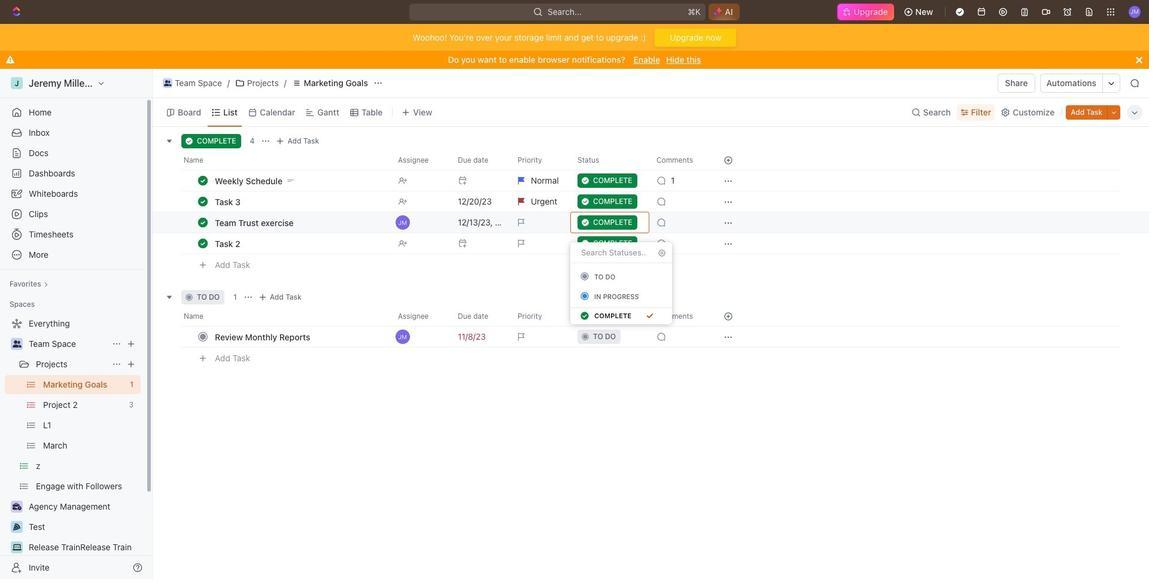 Task type: locate. For each thing, give the bounding box(es) containing it.
user group image
[[12, 341, 21, 348]]

Search Statuses... field
[[580, 247, 649, 258]]

sidebar navigation
[[0, 69, 153, 580]]

user group image
[[164, 80, 171, 86]]

tree
[[5, 314, 141, 580]]



Task type: describe. For each thing, give the bounding box(es) containing it.
tree inside the sidebar navigation
[[5, 314, 141, 580]]



Task type: vqa. For each thing, say whether or not it's contained in the screenshot.
left "Team"
no



